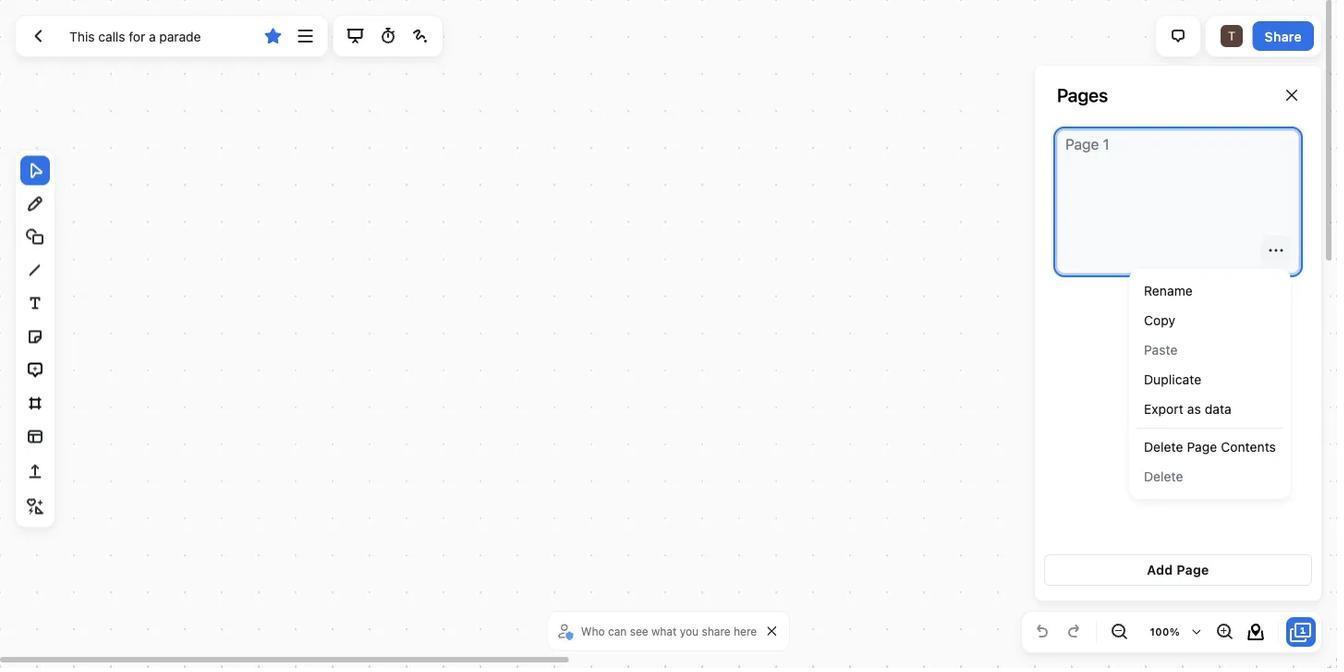 Task type: describe. For each thing, give the bounding box(es) containing it.
as
[[1188, 402, 1202, 417]]

pages image
[[1290, 621, 1313, 643]]

can
[[608, 625, 627, 638]]

duplicate
[[1144, 372, 1202, 387]]

add page
[[1147, 562, 1210, 578]]

here
[[734, 625, 757, 638]]

Document name text field
[[56, 21, 255, 51]]

rename
[[1144, 283, 1193, 299]]

laser image
[[409, 25, 432, 47]]

more image
[[1265, 239, 1288, 262]]

zoom in image
[[1214, 621, 1236, 643]]

export
[[1144, 402, 1184, 417]]

100
[[1150, 626, 1170, 638]]

more tools image
[[24, 496, 46, 518]]

timer image
[[377, 25, 399, 47]]

100 %
[[1150, 626, 1180, 638]]

page 1 button
[[1057, 130, 1300, 274]]

page 1
[[1066, 135, 1110, 153]]

present image
[[344, 25, 367, 47]]

share
[[702, 625, 731, 638]]

dashboard image
[[27, 25, 49, 47]]

1
[[1103, 135, 1110, 153]]

page for delete page contents
[[1187, 440, 1218, 455]]

page inside page 1 button
[[1066, 135, 1099, 153]]

who can see what you share here button
[[555, 617, 762, 645]]



Task type: locate. For each thing, give the bounding box(es) containing it.
comment panel image
[[1167, 25, 1190, 47]]

see
[[630, 625, 649, 638]]

zoom out image
[[1108, 621, 1130, 643]]

%
[[1170, 626, 1180, 638]]

page right 'delete'
[[1187, 440, 1218, 455]]

pages
[[1057, 84, 1108, 106]]

export as data
[[1144, 402, 1232, 417]]

you
[[680, 625, 699, 638]]

templates image
[[24, 426, 46, 448]]

data
[[1205, 402, 1232, 417]]

page left '1'
[[1066, 135, 1099, 153]]

menu containing rename
[[1137, 276, 1284, 492]]

1 vertical spatial page
[[1187, 440, 1218, 455]]

unstar this whiteboard image
[[262, 25, 284, 47]]

more options image
[[294, 25, 317, 47]]

share
[[1265, 28, 1302, 44]]

add page button
[[1045, 555, 1313, 586]]

upload pdfs and images image
[[24, 461, 46, 483]]

add
[[1147, 562, 1173, 578]]

page
[[1066, 135, 1099, 153], [1187, 440, 1218, 455], [1177, 562, 1210, 578]]

copy
[[1144, 313, 1176, 328]]

who
[[581, 625, 605, 638]]

delete
[[1144, 440, 1184, 455]]

page inside add page button
[[1177, 562, 1210, 578]]

menu
[[1137, 276, 1284, 492]]

what
[[652, 625, 677, 638]]

share button
[[1253, 21, 1314, 51]]

delete page contents
[[1144, 440, 1276, 455]]

page preview element
[[1058, 131, 1299, 273]]

2 vertical spatial page
[[1177, 562, 1210, 578]]

who can see what you share here
[[581, 625, 757, 638]]

0 vertical spatial page
[[1066, 135, 1099, 153]]

page right add
[[1177, 562, 1210, 578]]

contents
[[1221, 440, 1276, 455]]

page for add page
[[1177, 562, 1210, 578]]



Task type: vqa. For each thing, say whether or not it's contained in the screenshot.
Delete
yes



